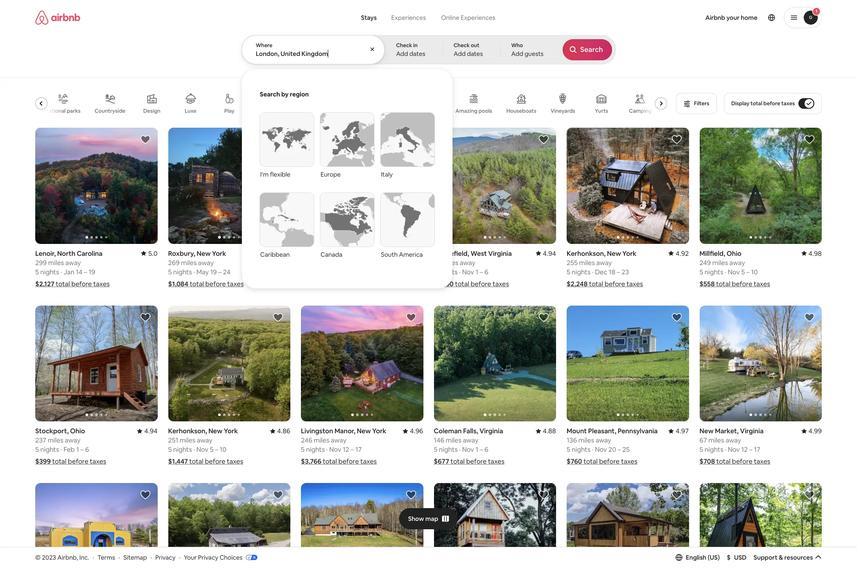 Task type: locate. For each thing, give the bounding box(es) containing it.
miles inside stockport, ohio 237 miles away 5 nights · feb 1 – 6 $399 total before taxes
[[48, 437, 63, 445]]

nov inside livingston manor, new york 246 miles away 5 nights · nov 12 – 17 $3,766 total before taxes
[[329, 446, 341, 454]]

miles inside the coleman falls, virginia 146 miles away 5 nights · nov 1 – 6 $677 total before taxes
[[446, 437, 462, 445]]

add to wishlist: rockbridge baths, virginia image
[[672, 490, 682, 501]]

add to wishlist: roxbury, new york image down off-
[[406, 134, 416, 145]]

2 roxbury, from the left
[[301, 249, 328, 258]]

miles inside millfield, ohio 249 miles away 5 nights · nov 5 – 10 $558 total before taxes
[[713, 259, 728, 267]]

virginia for moorefield, west virginia
[[489, 249, 512, 258]]

– inside the coleman falls, virginia 146 miles away 5 nights · nov 1 – 6 $677 total before taxes
[[480, 446, 483, 454]]

nights down 249
[[705, 268, 724, 276]]

total right '$677'
[[451, 458, 465, 466]]

grid
[[432, 107, 442, 115]]

roxbury, for roxbury, new york
[[301, 249, 328, 258]]

2 dates from the left
[[467, 50, 483, 58]]

5
[[35, 268, 39, 276], [168, 268, 172, 276], [434, 268, 438, 276], [567, 268, 571, 276], [700, 268, 704, 276], [742, 268, 745, 276], [35, 446, 39, 454], [168, 446, 172, 454], [210, 446, 214, 454], [301, 446, 305, 454], [434, 446, 438, 454], [567, 446, 571, 454], [700, 446, 704, 454]]

1 horizontal spatial roxbury,
[[301, 249, 328, 258]]

– for kerhonkson, new york 255 miles away 5 nights · dec 18 – 23 $2,248 total before taxes
[[617, 268, 620, 276]]

out
[[471, 42, 480, 49]]

0 horizontal spatial 12
[[343, 446, 349, 454]]

6 for 76 miles away
[[485, 268, 489, 276]]

away right the 251
[[197, 437, 213, 445]]

guests
[[525, 50, 544, 58]]

–
[[84, 268, 87, 276], [218, 268, 222, 276], [480, 268, 483, 276], [617, 268, 620, 276], [747, 268, 750, 276], [80, 446, 84, 454], [215, 446, 218, 454], [351, 446, 354, 454], [480, 446, 483, 454], [618, 446, 621, 454], [750, 446, 753, 454]]

away inside kerhonkson, new york 255 miles away 5 nights · dec 18 – 23 $2,248 total before taxes
[[597, 259, 612, 267]]

york inside livingston manor, new york 246 miles away 5 nights · nov 12 – 17 $3,766 total before taxes
[[373, 427, 387, 436]]

2 17 from the left
[[754, 446, 761, 454]]

5 inside livingston manor, new york 246 miles away 5 nights · nov 12 – 17 $3,766 total before taxes
[[301, 446, 305, 454]]

miles inside lenoir, north carolina 299 miles away 5 nights · jan 14 – 19 $2,127 total before taxes
[[48, 259, 64, 267]]

nights up $1,084
[[173, 268, 192, 276]]

add for check in add dates
[[396, 50, 408, 58]]

off-the-grid
[[411, 107, 442, 115]]

4.86 out of 5 average rating image
[[270, 427, 291, 436]]

nov for moorefield, west virginia 76 miles away 5 nights · nov 1 – 6 $2,100 total before taxes
[[462, 268, 474, 276]]

domes
[[337, 108, 355, 115]]

0 horizontal spatial add to wishlist: roxbury, new york image
[[273, 134, 284, 145]]

1 horizontal spatial add to wishlist: kerhonkson, new york image
[[672, 134, 682, 145]]

2 horizontal spatial 4.97
[[676, 427, 689, 436]]

miles down livingston
[[314, 437, 330, 445]]

english (us) button
[[676, 554, 720, 562]]

5 inside lenoir, north carolina 299 miles away 5 nights · jan 14 – 19 $2,127 total before taxes
[[35, 268, 39, 276]]

1 horizontal spatial privacy
[[198, 554, 218, 562]]

2 add from the left
[[454, 50, 466, 58]]

nov inside 'mount pleasant, pennsylvania 136 miles away 5 nights · nov 20 – 25 $760 total before taxes'
[[595, 446, 607, 454]]

roxbury, up 269
[[168, 249, 195, 258]]

0 horizontal spatial dates
[[410, 50, 426, 58]]

2 19 from the left
[[210, 268, 217, 276]]

0 horizontal spatial ohio
[[70, 427, 85, 436]]

miles for mount pleasant, pennsylvania 136 miles away 5 nights · nov 20 – 25 $760 total before taxes
[[579, 437, 595, 445]]

away for kerhonkson, new york 251 miles away 5 nights · nov 5 – 10 $1,447 total before taxes
[[197, 437, 213, 445]]

2 horizontal spatial add
[[512, 50, 524, 58]]

$
[[727, 554, 731, 562]]

experiences
[[392, 14, 426, 22], [461, 14, 496, 22]]

12 inside livingston manor, new york 246 miles away 5 nights · nov 12 – 17 $3,766 total before taxes
[[343, 446, 349, 454]]

0 horizontal spatial 4.94
[[144, 427, 158, 436]]

1 privacy from the left
[[155, 554, 176, 562]]

away down west
[[460, 259, 476, 267]]

taxes inside kerhonkson, new york 255 miles away 5 nights · dec 18 – 23 $2,248 total before taxes
[[627, 280, 643, 288]]

total down jan in the top of the page
[[56, 280, 70, 288]]

south america
[[381, 251, 423, 259]]

nights inside kerhonkson, new york 251 miles away 5 nights · nov 5 – 10 $1,447 total before taxes
[[173, 446, 192, 454]]

miles down the stockport,
[[48, 437, 63, 445]]

add down online experiences
[[454, 50, 466, 58]]

add inside check out add dates
[[454, 50, 466, 58]]

Where field
[[256, 50, 371, 58]]

away inside 'moorefield, west virginia 76 miles away 5 nights · nov 1 – 6 $2,100 total before taxes'
[[460, 259, 476, 267]]

1 horizontal spatial 4.97 out of 5 average rating image
[[669, 427, 689, 436]]

new for roxbury, new york 269 miles away 5 nights · may 19 – 24 $1,084 total before taxes
[[197, 249, 211, 258]]

146
[[434, 437, 445, 445]]

0 horizontal spatial experiences
[[392, 14, 426, 22]]

1 horizontal spatial ohio
[[727, 249, 742, 258]]

total right $708
[[717, 458, 731, 466]]

dates
[[410, 50, 426, 58], [467, 50, 483, 58]]

nights inside 'mount pleasant, pennsylvania 136 miles away 5 nights · nov 20 – 25 $760 total before taxes'
[[572, 446, 591, 454]]

nights inside kerhonkson, new york 255 miles away 5 nights · dec 18 – 23 $2,248 total before taxes
[[572, 268, 591, 276]]

1 add from the left
[[396, 50, 408, 58]]

1 horizontal spatial 10
[[752, 268, 758, 276]]

add to wishlist: stockport, ohio image
[[140, 312, 151, 323]]

away down pleasant, at the bottom right
[[596, 437, 612, 445]]

privacy left your
[[155, 554, 176, 562]]

away for moorefield, west virginia 76 miles away 5 nights · nov 1 – 6 $2,100 total before taxes
[[460, 259, 476, 267]]

nov inside new market, virginia 67 miles away 5 nights · nov 12 – 17 $708 total before taxes
[[728, 446, 740, 454]]

nights up $708
[[705, 446, 724, 454]]

virginia inside 'moorefield, west virginia 76 miles away 5 nights · nov 1 – 6 $2,100 total before taxes'
[[489, 249, 512, 258]]

1 vertical spatial 10
[[220, 446, 227, 454]]

5.0 out of 5 average rating image
[[141, 249, 158, 258]]

miles down "mount"
[[579, 437, 595, 445]]

group containing national parks
[[35, 86, 671, 121]]

away inside the coleman falls, virginia 146 miles away 5 nights · nov 1 – 6 $677 total before taxes
[[463, 437, 479, 445]]

0 horizontal spatial 19
[[89, 268, 95, 276]]

· inside kerhonkson, new york 255 miles away 5 nights · dec 18 – 23 $2,248 total before taxes
[[592, 268, 594, 276]]

nights up $2,100
[[439, 268, 458, 276]]

246
[[301, 437, 312, 445]]

before down west
[[471, 280, 491, 288]]

19 right may
[[210, 268, 217, 276]]

before right $1,447
[[205, 458, 225, 466]]

check
[[396, 42, 412, 49], [454, 42, 470, 49]]

add inside check in add dates
[[396, 50, 408, 58]]

away for lenoir, north carolina 299 miles away 5 nights · jan 14 – 19 $2,127 total before taxes
[[65, 259, 81, 267]]

1 vertical spatial ohio
[[70, 427, 85, 436]]

group
[[35, 86, 671, 121], [35, 128, 158, 244], [168, 128, 291, 244], [301, 128, 424, 244], [434, 128, 556, 244], [567, 128, 689, 244], [700, 128, 822, 244], [35, 306, 158, 422], [168, 306, 291, 422], [301, 306, 424, 422], [434, 306, 556, 422], [567, 306, 689, 422], [700, 306, 822, 422], [35, 484, 158, 569], [168, 484, 291, 569], [301, 484, 424, 569], [434, 484, 556, 569], [567, 484, 689, 569], [700, 484, 822, 569]]

before inside button
[[764, 100, 781, 107]]

taxes inside millfield, ohio 249 miles away 5 nights · nov 5 – 10 $558 total before taxes
[[754, 280, 771, 288]]

4.97 out of 5 average rating image
[[270, 249, 291, 258], [669, 427, 689, 436]]

miles for moorefield, west virginia 76 miles away 5 nights · nov 1 – 6 $2,100 total before taxes
[[443, 259, 459, 267]]

miles for kerhonkson, new york 255 miles away 5 nights · dec 18 – 23 $2,248 total before taxes
[[579, 259, 595, 267]]

miles down moorefield,
[[443, 259, 459, 267]]

kerhonkson, inside kerhonkson, new york 255 miles away 5 nights · dec 18 – 23 $2,248 total before taxes
[[567, 249, 606, 258]]

1 horizontal spatial dates
[[467, 50, 483, 58]]

$3,766
[[301, 458, 322, 466]]

nights inside millfield, ohio 249 miles away 5 nights · nov 5 – 10 $558 total before taxes
[[705, 268, 724, 276]]

· inside livingston manor, new york 246 miles away 5 nights · nov 12 – 17 $3,766 total before taxes
[[326, 446, 328, 454]]

total right $760
[[584, 458, 598, 466]]

nights down 237
[[40, 446, 59, 454]]

amazing pools
[[456, 108, 493, 115]]

0 horizontal spatial check
[[396, 42, 412, 49]]

· inside kerhonkson, new york 251 miles away 5 nights · nov 5 – 10 $1,447 total before taxes
[[194, 446, 195, 454]]

3 add from the left
[[512, 50, 524, 58]]

total down feb
[[52, 458, 66, 466]]

off-
[[411, 107, 421, 115]]

away down manor,
[[331, 437, 347, 445]]

dates inside check in add dates
[[410, 50, 426, 58]]

flexible
[[270, 171, 291, 179]]

4.96
[[410, 427, 424, 436]]

away inside stockport, ohio 237 miles away 5 nights · feb 1 – 6 $399 total before taxes
[[65, 437, 80, 445]]

stays button
[[354, 9, 384, 26]]

1 vertical spatial 4.97 out of 5 average rating image
[[669, 427, 689, 436]]

add to wishlist: coleman falls, virginia image
[[539, 312, 549, 323]]

0 vertical spatial kerhonkson,
[[567, 249, 606, 258]]

before down market,
[[732, 458, 753, 466]]

nights down 136
[[572, 446, 591, 454]]

19 inside lenoir, north carolina 299 miles away 5 nights · jan 14 – 19 $2,127 total before taxes
[[89, 268, 95, 276]]

18
[[609, 268, 616, 276]]

1 vertical spatial 4.94
[[144, 427, 158, 436]]

your privacy choices
[[184, 554, 243, 562]]

0 horizontal spatial add
[[396, 50, 408, 58]]

– inside 'mount pleasant, pennsylvania 136 miles away 5 nights · nov 20 – 25 $760 total before taxes'
[[618, 446, 621, 454]]

experiences up "in"
[[392, 14, 426, 22]]

5 inside new market, virginia 67 miles away 5 nights · nov 12 – 17 $708 total before taxes
[[700, 446, 704, 454]]

$2,100
[[434, 280, 454, 288]]

choices
[[220, 554, 243, 562]]

new inside new market, virginia 67 miles away 5 nights · nov 12 – 17 $708 total before taxes
[[700, 427, 714, 436]]

show
[[408, 515, 424, 523]]

· inside new market, virginia 67 miles away 5 nights · nov 12 – 17 $708 total before taxes
[[725, 446, 727, 454]]

0 horizontal spatial privacy
[[155, 554, 176, 562]]

nov for kerhonkson, new york 251 miles away 5 nights · nov 5 – 10 $1,447 total before taxes
[[197, 446, 209, 454]]

before down 20
[[600, 458, 620, 466]]

virginia for coleman falls, virginia
[[480, 427, 503, 436]]

miles for new market, virginia 67 miles away 5 nights · nov 12 – 17 $708 total before taxes
[[709, 437, 725, 445]]

away up may
[[198, 259, 214, 267]]

jan
[[64, 268, 74, 276]]

total inside lenoir, north carolina 299 miles away 5 nights · jan 14 – 19 $2,127 total before taxes
[[56, 280, 70, 288]]

4.97 for roxbury, new york 269 miles away 5 nights · may 19 – 24 $1,084 total before taxes
[[277, 249, 291, 258]]

check in add dates
[[396, 42, 426, 58]]

6 for 146 miles away
[[485, 446, 489, 454]]

nights down 146
[[439, 446, 458, 454]]

away up dec
[[597, 259, 612, 267]]

before down feb
[[68, 458, 88, 466]]

miles right the 67
[[709, 437, 725, 445]]

nights for mount pleasant, pennsylvania 136 miles away 5 nights · nov 20 – 25 $760 total before taxes
[[572, 446, 591, 454]]

before down 24
[[206, 280, 226, 288]]

taxes inside 'moorefield, west virginia 76 miles away 5 nights · nov 1 – 6 $2,100 total before taxes'
[[493, 280, 509, 288]]

moorefield, west virginia 76 miles away 5 nights · nov 1 – 6 $2,100 total before taxes
[[434, 249, 512, 288]]

– inside livingston manor, new york 246 miles away 5 nights · nov 12 – 17 $3,766 total before taxes
[[351, 446, 354, 454]]

ohio up feb
[[70, 427, 85, 436]]

york inside kerhonkson, new york 251 miles away 5 nights · nov 5 – 10 $1,447 total before taxes
[[224, 427, 238, 436]]

check left "in"
[[396, 42, 412, 49]]

None search field
[[241, 0, 616, 289]]

add to wishlist: mineral county, west virginia image
[[805, 490, 815, 501]]

privacy
[[155, 554, 176, 562], [198, 554, 218, 562]]

before down manor,
[[339, 458, 359, 466]]

away for coleman falls, virginia 146 miles away 5 nights · nov 1 – 6 $677 total before taxes
[[463, 437, 479, 445]]

nights up $3,766
[[306, 446, 325, 454]]

miles down millfield,
[[713, 259, 728, 267]]

miles for coleman falls, virginia 146 miles away 5 nights · nov 1 – 6 $677 total before taxes
[[446, 437, 462, 445]]

$677
[[434, 458, 449, 466]]

14
[[76, 268, 82, 276]]

show map
[[408, 515, 439, 523]]

0 horizontal spatial 4.97
[[277, 249, 291, 258]]

237
[[35, 437, 46, 445]]

nights down 299
[[40, 268, 59, 276]]

away for kerhonkson, new york 255 miles away 5 nights · dec 18 – 23 $2,248 total before taxes
[[597, 259, 612, 267]]

0 horizontal spatial add to wishlist: kerhonkson, new york image
[[273, 312, 284, 323]]

total right $3,766
[[323, 458, 337, 466]]

kerhonkson, for 255
[[567, 249, 606, 258]]

total down may
[[190, 280, 204, 288]]

away for mount pleasant, pennsylvania 136 miles away 5 nights · nov 20 – 25 $760 total before taxes
[[596, 437, 612, 445]]

0 vertical spatial 4.94
[[543, 249, 556, 258]]

farms
[[377, 108, 392, 115]]

south
[[381, 251, 398, 259]]

add to wishlist: roxbury, new york image down frames
[[273, 134, 284, 145]]

miles inside kerhonkson, new york 255 miles away 5 nights · dec 18 – 23 $2,248 total before taxes
[[579, 259, 595, 267]]

0 horizontal spatial 17
[[356, 446, 362, 454]]

a-frames
[[257, 108, 280, 115]]

1 12 from the left
[[343, 446, 349, 454]]

roxbury, for roxbury, new york 269 miles away 5 nights · may 19 – 24 $1,084 total before taxes
[[168, 249, 195, 258]]

away up jan in the top of the page
[[65, 259, 81, 267]]

new inside roxbury, new york 269 miles away 5 nights · may 19 – 24 $1,084 total before taxes
[[197, 249, 211, 258]]

0 horizontal spatial kerhonkson,
[[168, 427, 207, 436]]

1 inside 'moorefield, west virginia 76 miles away 5 nights · nov 1 – 6 $2,100 total before taxes'
[[476, 268, 479, 276]]

add to wishlist: kerhonkson, new york image for 4.92
[[672, 134, 682, 145]]

miles inside livingston manor, new york 246 miles away 5 nights · nov 12 – 17 $3,766 total before taxes
[[314, 437, 330, 445]]

taxes inside livingston manor, new york 246 miles away 5 nights · nov 12 – 17 $3,766 total before taxes
[[361, 458, 377, 466]]

amazing
[[456, 108, 478, 115]]

total inside button
[[751, 100, 763, 107]]

4.96 out of 5 average rating image
[[403, 427, 424, 436]]

new inside livingston manor, new york 246 miles away 5 nights · nov 12 – 17 $3,766 total before taxes
[[357, 427, 371, 436]]

2 add to wishlist: roxbury, new york image from the left
[[406, 134, 416, 145]]

virginia right market,
[[741, 427, 764, 436]]

total right $2,100
[[455, 280, 470, 288]]

1 vertical spatial kerhonkson,
[[168, 427, 207, 436]]

away inside lenoir, north carolina 299 miles away 5 nights · jan 14 – 19 $2,127 total before taxes
[[65, 259, 81, 267]]

19 right '14'
[[89, 268, 95, 276]]

1 horizontal spatial 4.94
[[543, 249, 556, 258]]

add to wishlist: roxbury, new york image
[[273, 134, 284, 145], [406, 134, 416, 145]]

miles inside 'mount pleasant, pennsylvania 136 miles away 5 nights · nov 20 – 25 $760 total before taxes'
[[579, 437, 595, 445]]

0 horizontal spatial roxbury,
[[168, 249, 195, 258]]

kerhonkson, inside kerhonkson, new york 251 miles away 5 nights · nov 5 – 10 $1,447 total before taxes
[[168, 427, 207, 436]]

before inside lenoir, north carolina 299 miles away 5 nights · jan 14 – 19 $2,127 total before taxes
[[71, 280, 92, 288]]

new inside kerhonkson, new york 251 miles away 5 nights · nov 5 – 10 $1,447 total before taxes
[[209, 427, 223, 436]]

17 inside new market, virginia 67 miles away 5 nights · nov 12 – 17 $708 total before taxes
[[754, 446, 761, 454]]

1 dates from the left
[[410, 50, 426, 58]]

kerhonkson, up 255
[[567, 249, 606, 258]]

miles right the 251
[[180, 437, 195, 445]]

check inside check out add dates
[[454, 42, 470, 49]]

away right 249
[[730, 259, 745, 267]]

before right $558
[[732, 280, 753, 288]]

stays tab panel
[[241, 35, 616, 289]]

total right display
[[751, 100, 763, 107]]

check left out
[[454, 42, 470, 49]]

roxbury, inside roxbury, new york 269 miles away 5 nights · may 19 – 24 $1,084 total before taxes
[[168, 249, 195, 258]]

0 vertical spatial 10
[[752, 268, 758, 276]]

ohio for stockport, ohio
[[70, 427, 85, 436]]

dates down "in"
[[410, 50, 426, 58]]

millfield, ohio 249 miles away 5 nights · nov 5 – 10 $558 total before taxes
[[700, 249, 771, 288]]

nights up $1,447
[[173, 446, 192, 454]]

before down '14'
[[71, 280, 92, 288]]

privacy right your
[[198, 554, 218, 562]]

nov inside 'moorefield, west virginia 76 miles away 5 nights · nov 1 – 6 $2,100 total before taxes'
[[462, 268, 474, 276]]

market,
[[715, 427, 739, 436]]

sitemap link
[[124, 554, 147, 562]]

terms · sitemap · privacy
[[98, 554, 176, 562]]

– for new market, virginia 67 miles away 5 nights · nov 12 – 17 $708 total before taxes
[[750, 446, 753, 454]]

where
[[256, 42, 273, 49]]

1 19 from the left
[[89, 268, 95, 276]]

1 horizontal spatial 4.97
[[410, 249, 424, 258]]

away down market,
[[726, 437, 742, 445]]

who add guests
[[512, 42, 544, 58]]

17 inside livingston manor, new york 246 miles away 5 nights · nov 12 – 17 $3,766 total before taxes
[[356, 446, 362, 454]]

filters
[[695, 100, 710, 107]]

1 roxbury, from the left
[[168, 249, 195, 258]]

add to wishlist: new market, virginia image
[[805, 312, 815, 323]]

1 horizontal spatial add to wishlist: roxbury, new york image
[[406, 134, 416, 145]]

1 horizontal spatial add
[[454, 50, 466, 58]]

experiences right online
[[461, 14, 496, 22]]

airbnb your home
[[706, 14, 758, 22]]

miles right 269
[[181, 259, 197, 267]]

in
[[413, 42, 418, 49]]

1 inside the coleman falls, virginia 146 miles away 5 nights · nov 1 – 6 $677 total before taxes
[[476, 446, 479, 454]]

– inside kerhonkson, new york 255 miles away 5 nights · dec 18 – 23 $2,248 total before taxes
[[617, 268, 620, 276]]

add to wishlist: kerhonkson, new york image
[[672, 134, 682, 145], [273, 312, 284, 323]]

roxbury, right caribbean
[[301, 249, 328, 258]]

$399
[[35, 458, 51, 466]]

taxes
[[782, 100, 795, 107], [93, 280, 110, 288], [227, 280, 244, 288], [493, 280, 509, 288], [627, 280, 643, 288], [754, 280, 771, 288], [90, 458, 106, 466], [227, 458, 243, 466], [361, 458, 377, 466], [488, 458, 505, 466], [621, 458, 638, 466], [754, 458, 771, 466]]

0 vertical spatial ohio
[[727, 249, 742, 258]]

york inside kerhonkson, new york 255 miles away 5 nights · dec 18 – 23 $2,248 total before taxes
[[623, 249, 637, 258]]

national
[[45, 107, 66, 115]]

check for check out add dates
[[454, 42, 470, 49]]

1 horizontal spatial 12
[[742, 446, 748, 454]]

1 check from the left
[[396, 42, 412, 49]]

nights for lenoir, north carolina 299 miles away 5 nights · jan 14 – 19 $2,127 total before taxes
[[40, 268, 59, 276]]

mount pleasant, pennsylvania 136 miles away 5 nights · nov 20 – 25 $760 total before taxes
[[567, 427, 658, 466]]

taxes inside stockport, ohio 237 miles away 5 nights · feb 1 – 6 $399 total before taxes
[[90, 458, 106, 466]]

parks
[[67, 107, 81, 115]]

– for roxbury, new york 269 miles away 5 nights · may 19 – 24 $1,084 total before taxes
[[218, 268, 222, 276]]

6
[[485, 268, 489, 276], [85, 446, 89, 454], [485, 446, 489, 454]]

ohio right millfield,
[[727, 249, 742, 258]]

away inside roxbury, new york 269 miles away 5 nights · may 19 – 24 $1,084 total before taxes
[[198, 259, 214, 267]]

europe
[[321, 171, 341, 179]]

6 inside 'moorefield, west virginia 76 miles away 5 nights · nov 1 – 6 $2,100 total before taxes'
[[485, 268, 489, 276]]

inc.
[[79, 554, 89, 562]]

– for moorefield, west virginia 76 miles away 5 nights · nov 1 – 6 $2,100 total before taxes
[[480, 268, 483, 276]]

$558
[[700, 280, 715, 288]]

away up feb
[[65, 437, 80, 445]]

total right $1,447
[[189, 458, 204, 466]]

away inside new market, virginia 67 miles away 5 nights · nov 12 – 17 $708 total before taxes
[[726, 437, 742, 445]]

nights inside 'moorefield, west virginia 76 miles away 5 nights · nov 1 – 6 $2,100 total before taxes'
[[439, 268, 458, 276]]

5 inside stockport, ohio 237 miles away 5 nights · feb 1 – 6 $399 total before taxes
[[35, 446, 39, 454]]

away down falls,
[[463, 437, 479, 445]]

add down experiences "button" at the top of page
[[396, 50, 408, 58]]

5 inside 'mount pleasant, pennsylvania 136 miles away 5 nights · nov 20 – 25 $760 total before taxes'
[[567, 446, 571, 454]]

2 experiences from the left
[[461, 14, 496, 22]]

add to wishlist: livingston manor, new york image
[[406, 312, 416, 323]]

national parks
[[45, 107, 81, 115]]

coleman falls, virginia 146 miles away 5 nights · nov 1 – 6 $677 total before taxes
[[434, 427, 505, 466]]

nov inside the coleman falls, virginia 146 miles away 5 nights · nov 1 – 6 $677 total before taxes
[[462, 446, 474, 454]]

1 horizontal spatial check
[[454, 42, 470, 49]]

before down "18"
[[605, 280, 626, 288]]

before right display
[[764, 100, 781, 107]]

dates down out
[[467, 50, 483, 58]]

virginia right west
[[489, 249, 512, 258]]

1 horizontal spatial kerhonkson,
[[567, 249, 606, 258]]

total down dec
[[589, 280, 604, 288]]

feb
[[64, 446, 75, 454]]

2 privacy from the left
[[198, 554, 218, 562]]

1 horizontal spatial experiences
[[461, 14, 496, 22]]

miles inside new market, virginia 67 miles away 5 nights · nov 12 – 17 $708 total before taxes
[[709, 437, 725, 445]]

1 horizontal spatial 17
[[754, 446, 761, 454]]

kerhonkson, up the 251
[[168, 427, 207, 436]]

before
[[764, 100, 781, 107], [71, 280, 92, 288], [206, 280, 226, 288], [471, 280, 491, 288], [605, 280, 626, 288], [732, 280, 753, 288], [68, 458, 88, 466], [205, 458, 225, 466], [339, 458, 359, 466], [466, 458, 487, 466], [600, 458, 620, 466], [732, 458, 753, 466]]

4.94
[[543, 249, 556, 258], [144, 427, 158, 436]]

add
[[396, 50, 408, 58], [454, 50, 466, 58], [512, 50, 524, 58]]

miles down north
[[48, 259, 64, 267]]

total inside 'mount pleasant, pennsylvania 136 miles away 5 nights · nov 20 – 25 $760 total before taxes'
[[584, 458, 598, 466]]

add to wishlist: lenoir, north carolina image
[[140, 134, 151, 145]]

4.97
[[277, 249, 291, 258], [410, 249, 424, 258], [676, 427, 689, 436]]

virginia right falls,
[[480, 427, 503, 436]]

nov inside kerhonkson, new york 251 miles away 5 nights · nov 5 – 10 $1,447 total before taxes
[[197, 446, 209, 454]]

nights up $2,248
[[572, 268, 591, 276]]

add down 'who'
[[512, 50, 524, 58]]

miles inside 'moorefield, west virginia 76 miles away 5 nights · nov 1 – 6 $2,100 total before taxes'
[[443, 259, 459, 267]]

away for new market, virginia 67 miles away 5 nights · nov 12 – 17 $708 total before taxes
[[726, 437, 742, 445]]

miles down 'coleman'
[[446, 437, 462, 445]]

pools
[[479, 108, 493, 115]]

before down falls,
[[466, 458, 487, 466]]

ohio inside stockport, ohio 237 miles away 5 nights · feb 1 – 6 $399 total before taxes
[[70, 427, 85, 436]]

2 check from the left
[[454, 42, 470, 49]]

1 17 from the left
[[356, 446, 362, 454]]

4.97 out of 5 average rating image for roxbury, new york 269 miles away 5 nights · may 19 – 24 $1,084 total before taxes
[[270, 249, 291, 258]]

4.92 out of 5 average rating image
[[669, 249, 689, 258]]

countryside
[[95, 108, 125, 115]]

0 horizontal spatial 4.97 out of 5 average rating image
[[270, 249, 291, 258]]

1 experiences from the left
[[392, 14, 426, 22]]

miles right 255
[[579, 259, 595, 267]]

display total before taxes
[[732, 100, 795, 107]]

stockport, ohio 237 miles away 5 nights · feb 1 – 6 $399 total before taxes
[[35, 427, 106, 466]]

houseboats
[[507, 107, 537, 115]]

1 horizontal spatial 19
[[210, 268, 217, 276]]

1 vertical spatial add to wishlist: kerhonkson, new york image
[[273, 312, 284, 323]]

0 vertical spatial add to wishlist: kerhonkson, new york image
[[672, 134, 682, 145]]

2 12 from the left
[[742, 446, 748, 454]]

0 horizontal spatial 10
[[220, 446, 227, 454]]

terms
[[98, 554, 115, 562]]

– inside new market, virginia 67 miles away 5 nights · nov 12 – 17 $708 total before taxes
[[750, 446, 753, 454]]

total right $558
[[717, 280, 731, 288]]

0 vertical spatial 4.97 out of 5 average rating image
[[270, 249, 291, 258]]

add to wishlist: frazeysburg, ohio image
[[539, 490, 549, 501]]



Task type: vqa. For each thing, say whether or not it's contained in the screenshot.


Task type: describe. For each thing, give the bounding box(es) containing it.
4.88 out of 5 average rating image
[[536, 427, 556, 436]]

before inside the coleman falls, virginia 146 miles away 5 nights · nov 1 – 6 $677 total before taxes
[[466, 458, 487, 466]]

19 inside roxbury, new york 269 miles away 5 nights · may 19 – 24 $1,084 total before taxes
[[210, 268, 217, 276]]

4.97 for mount pleasant, pennsylvania 136 miles away 5 nights · nov 20 – 25 $760 total before taxes
[[676, 427, 689, 436]]

new market, virginia 67 miles away 5 nights · nov 12 – 17 $708 total before taxes
[[700, 427, 771, 466]]

north
[[57, 249, 75, 258]]

4.86
[[277, 427, 291, 436]]

nights for kerhonkson, new york 251 miles away 5 nights · nov 5 – 10 $1,447 total before taxes
[[173, 446, 192, 454]]

english (us)
[[686, 554, 720, 562]]

· inside the coleman falls, virginia 146 miles away 5 nights · nov 1 – 6 $677 total before taxes
[[459, 446, 461, 454]]

dates for check out add dates
[[467, 50, 483, 58]]

23
[[622, 268, 629, 276]]

what can we help you find? tab list
[[354, 9, 434, 26]]

profile element
[[517, 0, 822, 35]]

· inside 'moorefield, west virginia 76 miles away 5 nights · nov 1 – 6 $2,100 total before taxes'
[[459, 268, 461, 276]]

add to wishlist: prattsburgh, new york image
[[273, 490, 284, 501]]

millfield,
[[700, 249, 726, 258]]

© 2023 airbnb, inc. ·
[[35, 554, 94, 562]]

nights for new market, virginia 67 miles away 5 nights · nov 12 – 17 $708 total before taxes
[[705, 446, 724, 454]]

search
[[260, 90, 280, 98]]

online experiences link
[[434, 9, 503, 26]]

before inside stockport, ohio 237 miles away 5 nights · feb 1 – 6 $399 total before taxes
[[68, 458, 88, 466]]

4.97 out of 5 average rating image for mount pleasant, pennsylvania 136 miles away 5 nights · nov 20 – 25 $760 total before taxes
[[669, 427, 689, 436]]

taxes inside 'mount pleasant, pennsylvania 136 miles away 5 nights · nov 20 – 25 $760 total before taxes'
[[621, 458, 638, 466]]

add to wishlist: mount pleasant, pennsylvania image
[[672, 312, 682, 323]]

total inside new market, virginia 67 miles away 5 nights · nov 12 – 17 $708 total before taxes
[[717, 458, 731, 466]]

pleasant,
[[589, 427, 617, 436]]

$1,084
[[168, 280, 188, 288]]

299
[[35, 259, 47, 267]]

usd
[[735, 554, 747, 562]]

nights for coleman falls, virginia 146 miles away 5 nights · nov 1 – 6 $677 total before taxes
[[439, 446, 458, 454]]

taxes inside lenoir, north carolina 299 miles away 5 nights · jan 14 – 19 $2,127 total before taxes
[[93, 280, 110, 288]]

249
[[700, 259, 711, 267]]

lenoir,
[[35, 249, 56, 258]]

sitemap
[[124, 554, 147, 562]]

italy
[[381, 171, 393, 179]]

lenoir, north carolina 299 miles away 5 nights · jan 14 – 19 $2,127 total before taxes
[[35, 249, 110, 288]]

airbnb
[[706, 14, 726, 22]]

· inside stockport, ohio 237 miles away 5 nights · feb 1 – 6 $399 total before taxes
[[61, 446, 62, 454]]

before inside millfield, ohio 249 miles away 5 nights · nov 5 – 10 $558 total before taxes
[[732, 280, 753, 288]]

4.88
[[543, 427, 556, 436]]

total inside 'moorefield, west virginia 76 miles away 5 nights · nov 1 – 6 $2,100 total before taxes'
[[455, 280, 470, 288]]

nights inside stockport, ohio 237 miles away 5 nights · feb 1 – 6 $399 total before taxes
[[40, 446, 59, 454]]

away inside livingston manor, new york 246 miles away 5 nights · nov 12 – 17 $3,766 total before taxes
[[331, 437, 347, 445]]

5 inside roxbury, new york 269 miles away 5 nights · may 19 – 24 $1,084 total before taxes
[[168, 268, 172, 276]]

4.92
[[676, 249, 689, 258]]

25
[[623, 446, 630, 454]]

1 inside stockport, ohio 237 miles away 5 nights · feb 1 – 6 $399 total before taxes
[[76, 446, 79, 454]]

caribbean
[[260, 251, 290, 259]]

add to wishlist: kerhonkson, new york image for 4.86
[[273, 312, 284, 323]]

before inside kerhonkson, new york 255 miles away 5 nights · dec 18 – 23 $2,248 total before taxes
[[605, 280, 626, 288]]

add to wishlist: creola, ohio image
[[140, 490, 151, 501]]

total inside the coleman falls, virginia 146 miles away 5 nights · nov 1 – 6 $677 total before taxes
[[451, 458, 465, 466]]

nights for kerhonkson, new york 255 miles away 5 nights · dec 18 – 23 $2,248 total before taxes
[[572, 268, 591, 276]]

· inside millfield, ohio 249 miles away 5 nights · nov 5 – 10 $558 total before taxes
[[725, 268, 727, 276]]

255
[[567, 259, 578, 267]]

– for kerhonkson, new york 251 miles away 5 nights · nov 5 – 10 $1,447 total before taxes
[[215, 446, 218, 454]]

before inside 'mount pleasant, pennsylvania 136 miles away 5 nights · nov 20 – 25 $760 total before taxes'
[[600, 458, 620, 466]]

add inside who add guests
[[512, 50, 524, 58]]

$2,127
[[35, 280, 54, 288]]

before inside roxbury, new york 269 miles away 5 nights · may 19 – 24 $1,084 total before taxes
[[206, 280, 226, 288]]

display total before taxes button
[[724, 93, 822, 114]]

taxes inside roxbury, new york 269 miles away 5 nights · may 19 – 24 $1,084 total before taxes
[[227, 280, 244, 288]]

camping
[[629, 108, 652, 115]]

– inside stockport, ohio 237 miles away 5 nights · feb 1 – 6 $399 total before taxes
[[80, 446, 84, 454]]

10 inside kerhonkson, new york 251 miles away 5 nights · nov 5 – 10 $1,447 total before taxes
[[220, 446, 227, 454]]

new for kerhonkson, new york 255 miles away 5 nights · dec 18 – 23 $2,248 total before taxes
[[607, 249, 621, 258]]

experiences button
[[384, 9, 434, 26]]

resources
[[785, 554, 813, 562]]

24
[[223, 268, 231, 276]]

4.99
[[809, 427, 822, 436]]

dates for check in add dates
[[410, 50, 426, 58]]

nights for moorefield, west virginia 76 miles away 5 nights · nov 1 – 6 $2,100 total before taxes
[[439, 268, 458, 276]]

add to wishlist: swan lake, new york image
[[406, 490, 416, 501]]

12 inside new market, virginia 67 miles away 5 nights · nov 12 – 17 $708 total before taxes
[[742, 446, 748, 454]]

total inside kerhonkson, new york 255 miles away 5 nights · dec 18 – 23 $2,248 total before taxes
[[589, 280, 604, 288]]

· inside 'mount pleasant, pennsylvania 136 miles away 5 nights · nov 20 – 25 $760 total before taxes'
[[592, 446, 594, 454]]

1 button
[[784, 7, 822, 28]]

miles for kerhonkson, new york 251 miles away 5 nights · nov 5 – 10 $1,447 total before taxes
[[180, 437, 195, 445]]

before inside new market, virginia 67 miles away 5 nights · nov 12 – 17 $708 total before taxes
[[732, 458, 753, 466]]

kerhonkson, for 251
[[168, 427, 207, 436]]

4.94 for stockport, ohio 237 miles away 5 nights · feb 1 – 6 $399 total before taxes
[[144, 427, 158, 436]]

total inside millfield, ohio 249 miles away 5 nights · nov 5 – 10 $558 total before taxes
[[717, 280, 731, 288]]

your
[[727, 14, 740, 22]]

nights for roxbury, new york 269 miles away 5 nights · may 19 – 24 $1,084 total before taxes
[[173, 268, 192, 276]]

miles for roxbury, new york 269 miles away 5 nights · may 19 – 24 $1,084 total before taxes
[[181, 259, 197, 267]]

airbnb your home link
[[700, 8, 763, 27]]

76
[[434, 259, 441, 267]]

dec
[[595, 268, 608, 276]]

design
[[143, 108, 161, 115]]

(us)
[[708, 554, 720, 562]]

before inside kerhonkson, new york 251 miles away 5 nights · nov 5 – 10 $1,447 total before taxes
[[205, 458, 225, 466]]

online experiences
[[441, 14, 496, 22]]

falls,
[[463, 427, 478, 436]]

virginia for new market, virginia
[[741, 427, 764, 436]]

before inside 'moorefield, west virginia 76 miles away 5 nights · nov 1 – 6 $2,100 total before taxes'
[[471, 280, 491, 288]]

display
[[732, 100, 750, 107]]

away inside millfield, ohio 249 miles away 5 nights · nov 5 – 10 $558 total before taxes
[[730, 259, 745, 267]]

livingston
[[301, 427, 333, 436]]

6 inside stockport, ohio 237 miles away 5 nights · feb 1 – 6 $399 total before taxes
[[85, 446, 89, 454]]

5 inside kerhonkson, new york 255 miles away 5 nights · dec 18 – 23 $2,248 total before taxes
[[567, 268, 571, 276]]

taxes inside button
[[782, 100, 795, 107]]

support & resources button
[[754, 554, 822, 562]]

– for coleman falls, virginia 146 miles away 5 nights · nov 1 – 6 $677 total before taxes
[[480, 446, 483, 454]]

– for mount pleasant, pennsylvania 136 miles away 5 nights · nov 20 – 25 $760 total before taxes
[[618, 446, 621, 454]]

luxe
[[185, 108, 197, 115]]

show map button
[[400, 509, 458, 530]]

4.94 out of 5 average rating image
[[536, 249, 556, 258]]

total inside roxbury, new york 269 miles away 5 nights · may 19 – 24 $1,084 total before taxes
[[190, 280, 204, 288]]

nov for mount pleasant, pennsylvania 136 miles away 5 nights · nov 20 – 25 $760 total before taxes
[[595, 446, 607, 454]]

nov inside millfield, ohio 249 miles away 5 nights · nov 5 – 10 $558 total before taxes
[[728, 268, 740, 276]]

· inside lenoir, north carolina 299 miles away 5 nights · jan 14 – 19 $2,127 total before taxes
[[61, 268, 62, 276]]

none search field containing stays
[[241, 0, 616, 289]]

4.94 out of 5 average rating image
[[137, 427, 158, 436]]

before inside livingston manor, new york 246 miles away 5 nights · nov 12 – 17 $3,766 total before taxes
[[339, 458, 359, 466]]

$760
[[567, 458, 582, 466]]

terms link
[[98, 554, 115, 562]]

pennsylvania
[[618, 427, 658, 436]]

nov for new market, virginia 67 miles away 5 nights · nov 12 – 17 $708 total before taxes
[[728, 446, 740, 454]]

5 inside the coleman falls, virginia 146 miles away 5 nights · nov 1 – 6 $677 total before taxes
[[434, 446, 438, 454]]

$1,447
[[168, 458, 188, 466]]

west
[[471, 249, 487, 258]]

in/out
[[304, 108, 319, 115]]

taxes inside new market, virginia 67 miles away 5 nights · nov 12 – 17 $708 total before taxes
[[754, 458, 771, 466]]

add for check out add dates
[[454, 50, 466, 58]]

20
[[609, 446, 617, 454]]

filters button
[[676, 93, 717, 114]]

· inside roxbury, new york 269 miles away 5 nights · may 19 – 24 $1,084 total before taxes
[[194, 268, 195, 276]]

add to wishlist: moorefield, west virginia image
[[539, 134, 549, 145]]

4.97 out of 5 average rating image
[[403, 249, 424, 258]]

english
[[686, 554, 707, 562]]

your privacy choices link
[[184, 554, 258, 563]]

search by region
[[260, 90, 309, 98]]

york for kerhonkson, new york 251 miles away 5 nights · nov 5 – 10 $1,447 total before taxes
[[224, 427, 238, 436]]

5 inside 'moorefield, west virginia 76 miles away 5 nights · nov 1 – 6 $2,100 total before taxes'
[[434, 268, 438, 276]]

check out add dates
[[454, 42, 483, 58]]

269
[[168, 259, 180, 267]]

– inside millfield, ohio 249 miles away 5 nights · nov 5 – 10 $558 total before taxes
[[747, 268, 750, 276]]

manor,
[[335, 427, 356, 436]]

nights inside livingston manor, new york 246 miles away 5 nights · nov 12 – 17 $3,766 total before taxes
[[306, 446, 325, 454]]

4.98 out of 5 average rating image
[[802, 249, 822, 258]]

away for roxbury, new york 269 miles away 5 nights · may 19 – 24 $1,084 total before taxes
[[198, 259, 214, 267]]

roxbury, new york
[[301, 249, 359, 258]]

miles for lenoir, north carolina 299 miles away 5 nights · jan 14 – 19 $2,127 total before taxes
[[48, 259, 64, 267]]

1 add to wishlist: roxbury, new york image from the left
[[273, 134, 284, 145]]

©
[[35, 554, 41, 562]]

stockport,
[[35, 427, 69, 436]]

4.98
[[809, 249, 822, 258]]

the-
[[421, 107, 432, 115]]

4.99 out of 5 average rating image
[[802, 427, 822, 436]]

map
[[426, 515, 439, 523]]

4.94 for moorefield, west virginia 76 miles away 5 nights · nov 1 – 6 $2,100 total before taxes
[[543, 249, 556, 258]]

new for roxbury, new york
[[330, 249, 344, 258]]

york for kerhonkson, new york 255 miles away 5 nights · dec 18 – 23 $2,248 total before taxes
[[623, 249, 637, 258]]

add to wishlist: millfield, ohio image
[[805, 134, 815, 145]]

$708
[[700, 458, 715, 466]]

airbnb,
[[57, 554, 78, 562]]

– for lenoir, north carolina 299 miles away 5 nights · jan 14 – 19 $2,127 total before taxes
[[84, 268, 87, 276]]

kerhonkson, new york 255 miles away 5 nights · dec 18 – 23 $2,248 total before taxes
[[567, 249, 643, 288]]

stays
[[361, 14, 377, 22]]

frames
[[262, 108, 280, 115]]

carolina
[[77, 249, 103, 258]]

136
[[567, 437, 577, 445]]

york for roxbury, new york
[[345, 249, 359, 258]]

may
[[197, 268, 209, 276]]

total inside stockport, ohio 237 miles away 5 nights · feb 1 – 6 $399 total before taxes
[[52, 458, 66, 466]]

privacy link
[[155, 554, 176, 562]]

experiences inside "button"
[[392, 14, 426, 22]]

total inside kerhonkson, new york 251 miles away 5 nights · nov 5 – 10 $1,447 total before taxes
[[189, 458, 204, 466]]

total inside livingston manor, new york 246 miles away 5 nights · nov 12 – 17 $3,766 total before taxes
[[323, 458, 337, 466]]

1 inside dropdown button
[[816, 8, 818, 14]]

york for roxbury, new york 269 miles away 5 nights · may 19 – 24 $1,084 total before taxes
[[212, 249, 226, 258]]

5.0
[[148, 249, 158, 258]]

i'm
[[260, 171, 269, 179]]

check for check in add dates
[[396, 42, 412, 49]]

ohio for millfield, ohio
[[727, 249, 742, 258]]

taxes inside the coleman falls, virginia 146 miles away 5 nights · nov 1 – 6 $677 total before taxes
[[488, 458, 505, 466]]

$ usd
[[727, 554, 747, 562]]

10 inside millfield, ohio 249 miles away 5 nights · nov 5 – 10 $558 total before taxes
[[752, 268, 758, 276]]

america
[[399, 251, 423, 259]]

nov for coleman falls, virginia 146 miles away 5 nights · nov 1 – 6 $677 total before taxes
[[462, 446, 474, 454]]

251
[[168, 437, 178, 445]]

new for kerhonkson, new york 251 miles away 5 nights · nov 5 – 10 $1,447 total before taxes
[[209, 427, 223, 436]]

online
[[441, 14, 460, 22]]

taxes inside kerhonkson, new york 251 miles away 5 nights · nov 5 – 10 $1,447 total before taxes
[[227, 458, 243, 466]]

play
[[224, 108, 235, 115]]

region
[[290, 90, 309, 98]]



